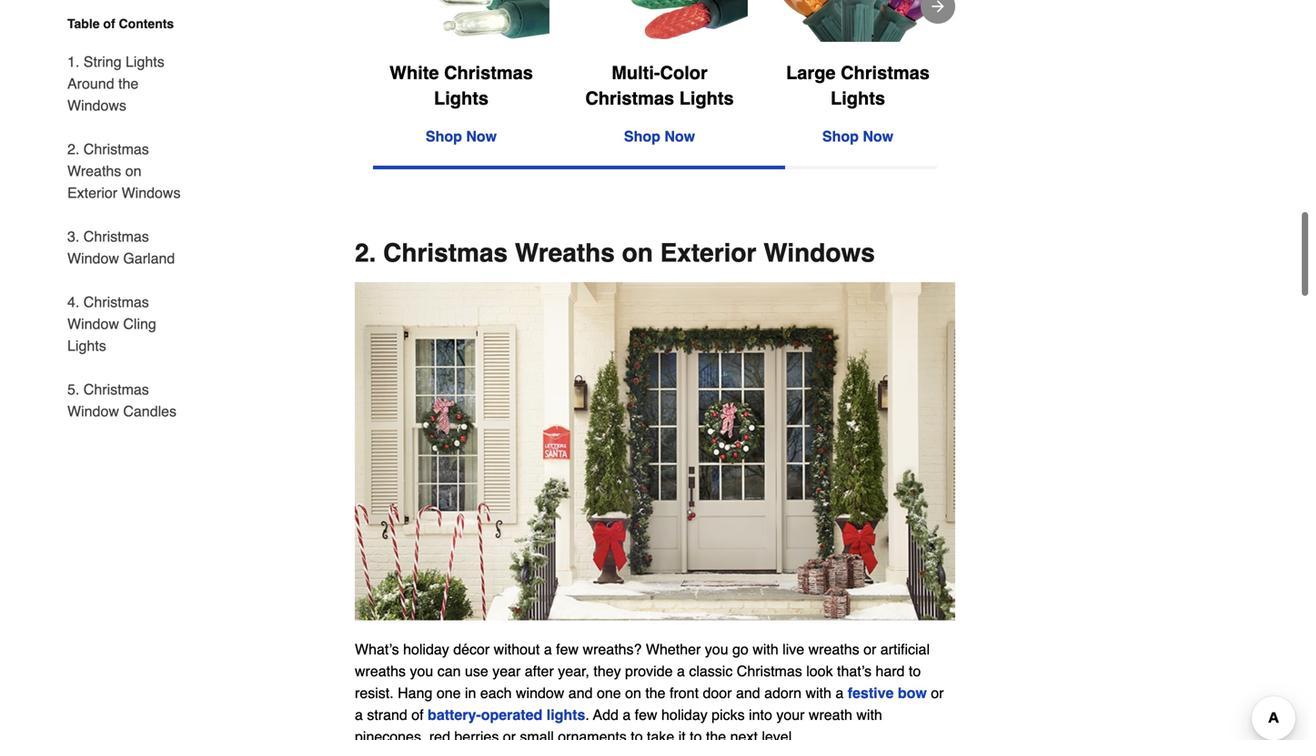 Task type: vqa. For each thing, say whether or not it's contained in the screenshot.
Whether at bottom
yes



Task type: describe. For each thing, give the bounding box(es) containing it.
can
[[438, 663, 461, 680]]

exterior inside 'link'
[[67, 184, 118, 201]]

multi-color christmas lights
[[586, 62, 734, 109]]

5.
[[67, 381, 80, 398]]

level.
[[762, 728, 796, 740]]

wreaths?
[[583, 641, 642, 658]]

in
[[465, 685, 477, 702]]

string
[[84, 53, 122, 70]]

after
[[525, 663, 554, 680]]

décor
[[454, 641, 490, 658]]

shop now for white
[[426, 128, 497, 145]]

picks
[[712, 707, 745, 723]]

festive bow
[[848, 685, 928, 702]]

window for 4.
[[67, 315, 119, 332]]

live
[[783, 641, 805, 658]]

cling
[[123, 315, 156, 332]]

2. christmas wreaths on exterior windows inside 'link'
[[67, 141, 181, 201]]

into
[[749, 707, 773, 723]]

shop now link for multi-
[[624, 128, 696, 145]]

christmas inside 3. christmas window garland
[[84, 228, 149, 245]]

operated
[[481, 707, 543, 723]]

shop now for multi-
[[624, 128, 696, 145]]

to inside what's holiday décor without a few wreaths? whether you go with live wreaths or artificial wreaths you can use year after year, they provide a classic christmas look that's hard to resist. hang one in each window and one on the front door and adorn with a
[[909, 663, 922, 680]]

christmas inside 'link'
[[84, 141, 149, 158]]

1 vertical spatial exterior
[[661, 239, 757, 268]]

1 horizontal spatial you
[[705, 641, 729, 658]]

.
[[586, 707, 590, 723]]

few inside . add a few holiday picks into your wreath with pinecones, red berries or small ornaments to take it to the next level.
[[635, 707, 658, 723]]

few inside what's holiday décor without a few wreaths? whether you go with live wreaths or artificial wreaths you can use year after year, they provide a classic christmas look that's hard to resist. hang one in each window and one on the front door and adorn with a
[[556, 641, 579, 658]]

color
[[661, 62, 708, 83]]

christmas inside 5. christmas window candles
[[84, 381, 149, 398]]

classic
[[689, 663, 733, 680]]

3.
[[67, 228, 80, 245]]

hard
[[876, 663, 905, 680]]

christmas inside 4. christmas window cling lights
[[84, 294, 149, 310]]

windows for 1. string lights around the windows link
[[67, 97, 126, 114]]

5. christmas window candles link
[[67, 368, 189, 422]]

the inside what's holiday décor without a few wreaths? whether you go with live wreaths or artificial wreaths you can use year after year, they provide a classic christmas look that's hard to resist. hang one in each window and one on the front door and adorn with a
[[646, 685, 666, 702]]

0 horizontal spatial you
[[410, 663, 434, 680]]

white christmas lights
[[390, 62, 533, 109]]

next
[[731, 728, 758, 740]]

window
[[516, 685, 565, 702]]

2. inside the "2. christmas wreaths on exterior windows" 'link'
[[67, 141, 80, 158]]

lights inside multi-color christmas lights
[[680, 88, 734, 109]]

a up the after
[[544, 641, 552, 658]]

what's
[[355, 641, 399, 658]]

holiday inside . add a few holiday picks into your wreath with pinecones, red berries or small ornaments to take it to the next level.
[[662, 707, 708, 723]]

berries
[[455, 728, 499, 740]]

of inside or a strand of
[[412, 707, 424, 723]]

provide
[[625, 663, 673, 680]]

or a strand of
[[355, 685, 945, 723]]

2 vertical spatial windows
[[764, 239, 876, 268]]

it
[[679, 728, 686, 740]]

1 horizontal spatial to
[[690, 728, 702, 740]]

candles
[[123, 403, 177, 420]]

strand
[[367, 707, 408, 723]]

arrow right image
[[930, 0, 948, 16]]

1.
[[67, 53, 80, 70]]

christmas inside 'large christmas lights'
[[841, 62, 930, 83]]

a strand of white christmas lights. image
[[373, 0, 550, 42]]

shop for large
[[823, 128, 859, 145]]

what's holiday décor without a few wreaths? whether you go with live wreaths or artificial wreaths you can use year after year, they provide a classic christmas look that's hard to resist. hang one in each window and one on the front door and adorn with a
[[355, 641, 930, 702]]

each
[[481, 685, 512, 702]]

around
[[67, 75, 114, 92]]

resist.
[[355, 685, 394, 702]]

0 horizontal spatial to
[[631, 728, 643, 740]]

1. string lights around the windows link
[[67, 40, 189, 127]]

now for large christmas lights
[[863, 128, 894, 145]]

battery-operated lights link
[[428, 707, 586, 723]]

lights for 1.
[[126, 53, 165, 70]]

christmas inside what's holiday décor without a few wreaths? whether you go with live wreaths or artificial wreaths you can use year after year, they provide a classic christmas look that's hard to resist. hang one in each window and one on the front door and adorn with a
[[737, 663, 803, 680]]

large
[[787, 62, 836, 83]]

4. christmas window cling lights
[[67, 294, 156, 354]]

red
[[430, 728, 451, 740]]

bow
[[898, 685, 928, 702]]

a up wreath
[[836, 685, 844, 702]]

1. string lights around the windows
[[67, 53, 165, 114]]

battery-operated lights
[[428, 707, 586, 723]]



Task type: locate. For each thing, give the bounding box(es) containing it.
4. christmas window cling lights link
[[67, 280, 189, 368]]

now down multi-color christmas lights
[[665, 128, 696, 145]]

now down white christmas lights
[[466, 128, 497, 145]]

2 horizontal spatial the
[[706, 728, 727, 740]]

window down 3.
[[67, 250, 119, 267]]

lights down color at the top of page
[[680, 88, 734, 109]]

5. christmas window candles
[[67, 381, 177, 420]]

lights down large
[[831, 88, 886, 109]]

or inside what's holiday décor without a few wreaths? whether you go with live wreaths or artificial wreaths you can use year after year, they provide a classic christmas look that's hard to resist. hang one in each window and one on the front door and adorn with a
[[864, 641, 877, 658]]

1 horizontal spatial one
[[597, 685, 621, 702]]

0 horizontal spatial or
[[503, 728, 516, 740]]

0 vertical spatial few
[[556, 641, 579, 658]]

now for white christmas lights
[[466, 128, 497, 145]]

now
[[466, 128, 497, 145], [665, 128, 696, 145], [863, 128, 894, 145]]

0 horizontal spatial and
[[569, 685, 593, 702]]

you up classic
[[705, 641, 729, 658]]

of inside table of contents element
[[103, 16, 115, 31]]

shop now link
[[426, 128, 497, 145], [624, 128, 696, 145], [823, 128, 894, 145]]

shop down 'large christmas lights'
[[823, 128, 859, 145]]

2 shop now link from the left
[[624, 128, 696, 145]]

1 and from the left
[[569, 685, 593, 702]]

0 vertical spatial or
[[864, 641, 877, 658]]

and up .
[[569, 685, 593, 702]]

1 horizontal spatial few
[[635, 707, 658, 723]]

one down can
[[437, 685, 461, 702]]

3 window from the top
[[67, 403, 119, 420]]

1 vertical spatial window
[[67, 315, 119, 332]]

1 vertical spatial on
[[622, 239, 654, 268]]

3 shop now link from the left
[[823, 128, 894, 145]]

you up hang on the bottom left
[[410, 663, 434, 680]]

0 vertical spatial holiday
[[403, 641, 450, 658]]

holiday inside what's holiday décor without a few wreaths? whether you go with live wreaths or artificial wreaths you can use year after year, they provide a classic christmas look that's hard to resist. hang one in each window and one on the front door and adorn with a
[[403, 641, 450, 658]]

0 horizontal spatial shop now
[[426, 128, 497, 145]]

1 now from the left
[[466, 128, 497, 145]]

1 shop from the left
[[426, 128, 462, 145]]

a right add
[[623, 707, 631, 723]]

1 horizontal spatial holiday
[[662, 707, 708, 723]]

window down 4.
[[67, 315, 119, 332]]

1 horizontal spatial now
[[665, 128, 696, 145]]

now down 'large christmas lights'
[[863, 128, 894, 145]]

or inside or a strand of
[[932, 685, 945, 702]]

artificial
[[881, 641, 930, 658]]

1 shop now from the left
[[426, 128, 497, 145]]

they
[[594, 663, 621, 680]]

or
[[864, 641, 877, 658], [932, 685, 945, 702], [503, 728, 516, 740]]

table
[[67, 16, 100, 31]]

or for . add a few holiday picks into your wreath with pinecones, red berries or small ornaments to take it to the next level.
[[503, 728, 516, 740]]

2 horizontal spatial shop now
[[823, 128, 894, 145]]

the exterior of the house decorated with wreaths and christmas decor. image
[[355, 282, 956, 621]]

1 horizontal spatial or
[[864, 641, 877, 658]]

2 vertical spatial on
[[626, 685, 642, 702]]

few up year,
[[556, 641, 579, 658]]

0 horizontal spatial wreaths
[[355, 663, 406, 680]]

0 vertical spatial 2.
[[67, 141, 80, 158]]

2 vertical spatial the
[[706, 728, 727, 740]]

you
[[705, 641, 729, 658], [410, 663, 434, 680]]

to up bow
[[909, 663, 922, 680]]

shop now link down 'large christmas lights'
[[823, 128, 894, 145]]

the inside . add a few holiday picks into your wreath with pinecones, red berries or small ornaments to take it to the next level.
[[706, 728, 727, 740]]

a inside or a strand of
[[355, 707, 363, 723]]

lights for large
[[831, 88, 886, 109]]

hang
[[398, 685, 433, 702]]

with down festive
[[857, 707, 883, 723]]

shop now
[[426, 128, 497, 145], [624, 128, 696, 145], [823, 128, 894, 145]]

shop for white
[[426, 128, 462, 145]]

of right table
[[103, 16, 115, 31]]

2 shop from the left
[[624, 128, 661, 145]]

without
[[494, 641, 540, 658]]

holiday
[[403, 641, 450, 658], [662, 707, 708, 723]]

1 vertical spatial the
[[646, 685, 666, 702]]

1 vertical spatial few
[[635, 707, 658, 723]]

window inside 3. christmas window garland
[[67, 250, 119, 267]]

a
[[544, 641, 552, 658], [677, 663, 685, 680], [836, 685, 844, 702], [355, 707, 363, 723], [623, 707, 631, 723]]

1 vertical spatial of
[[412, 707, 424, 723]]

2 shop now from the left
[[624, 128, 696, 145]]

1 vertical spatial you
[[410, 663, 434, 680]]

1 horizontal spatial wreaths
[[809, 641, 860, 658]]

white
[[390, 62, 439, 83]]

0 horizontal spatial of
[[103, 16, 115, 31]]

or up the that's
[[864, 641, 877, 658]]

windows inside 2. christmas wreaths on exterior windows
[[122, 184, 181, 201]]

3. christmas window garland
[[67, 228, 175, 267]]

1 one from the left
[[437, 685, 461, 702]]

0 vertical spatial with
[[753, 641, 779, 658]]

christmas inside white christmas lights
[[444, 62, 533, 83]]

2 horizontal spatial now
[[863, 128, 894, 145]]

2 horizontal spatial to
[[909, 663, 922, 680]]

1 shop now link from the left
[[426, 128, 497, 145]]

0 horizontal spatial now
[[466, 128, 497, 145]]

4.
[[67, 294, 80, 310]]

shop now link down white christmas lights
[[426, 128, 497, 145]]

a inside . add a few holiday picks into your wreath with pinecones, red berries or small ornaments to take it to the next level.
[[623, 707, 631, 723]]

on inside 2. christmas wreaths on exterior windows
[[125, 163, 142, 179]]

0 vertical spatial the
[[118, 75, 139, 92]]

shop now link for large
[[823, 128, 894, 145]]

shop now for large
[[823, 128, 894, 145]]

0 horizontal spatial holiday
[[403, 641, 450, 658]]

1 horizontal spatial the
[[646, 685, 666, 702]]

2.
[[67, 141, 80, 158], [355, 239, 376, 268]]

1 vertical spatial wreaths
[[355, 663, 406, 680]]

1 horizontal spatial exterior
[[661, 239, 757, 268]]

now for multi-color christmas lights
[[665, 128, 696, 145]]

large christmas lights
[[787, 62, 930, 109]]

window for 5.
[[67, 403, 119, 420]]

2 now from the left
[[665, 128, 696, 145]]

the inside 1. string lights around the windows
[[118, 75, 139, 92]]

festive
[[848, 685, 894, 702]]

0 horizontal spatial few
[[556, 641, 579, 658]]

2 vertical spatial window
[[67, 403, 119, 420]]

lights for white
[[434, 88, 489, 109]]

3. christmas window garland link
[[67, 215, 189, 280]]

1 vertical spatial with
[[806, 685, 832, 702]]

year
[[493, 663, 521, 680]]

a strand of multi-color christmas lights. image
[[572, 0, 748, 42]]

0 horizontal spatial exterior
[[67, 184, 118, 201]]

shop down multi-color christmas lights
[[624, 128, 661, 145]]

with
[[753, 641, 779, 658], [806, 685, 832, 702], [857, 707, 883, 723]]

lights down contents
[[126, 53, 165, 70]]

lights inside white christmas lights
[[434, 88, 489, 109]]

0 horizontal spatial with
[[753, 641, 779, 658]]

scrollbar
[[373, 166, 786, 169]]

shop now down 'large christmas lights'
[[823, 128, 894, 145]]

or for what's holiday décor without a few wreaths? whether you go with live wreaths or artificial wreaths you can use year after year, they provide a classic christmas look that's hard to resist. hang one in each window and one on the front door and adorn with a
[[864, 641, 877, 658]]

2. christmas wreaths on exterior windows
[[67, 141, 181, 201], [355, 239, 876, 268]]

0 vertical spatial wreaths
[[809, 641, 860, 658]]

2 horizontal spatial or
[[932, 685, 945, 702]]

garland
[[123, 250, 175, 267]]

shop now link down multi-color christmas lights
[[624, 128, 696, 145]]

with inside . add a few holiday picks into your wreath with pinecones, red berries or small ornaments to take it to the next level.
[[857, 707, 883, 723]]

window down 5.
[[67, 403, 119, 420]]

on
[[125, 163, 142, 179], [622, 239, 654, 268], [626, 685, 642, 702]]

1 horizontal spatial 2.
[[355, 239, 376, 268]]

0 vertical spatial windows
[[67, 97, 126, 114]]

year,
[[558, 663, 590, 680]]

go
[[733, 641, 749, 658]]

1 horizontal spatial with
[[806, 685, 832, 702]]

of down hang on the bottom left
[[412, 707, 424, 723]]

christmas
[[444, 62, 533, 83], [841, 62, 930, 83], [586, 88, 675, 109], [84, 141, 149, 158], [84, 228, 149, 245], [383, 239, 508, 268], [84, 294, 149, 310], [84, 381, 149, 398], [737, 663, 803, 680]]

0 vertical spatial of
[[103, 16, 115, 31]]

lights down white
[[434, 88, 489, 109]]

door
[[703, 685, 732, 702]]

the
[[118, 75, 139, 92], [646, 685, 666, 702], [706, 728, 727, 740]]

1 horizontal spatial of
[[412, 707, 424, 723]]

the down provide at the bottom
[[646, 685, 666, 702]]

few up take
[[635, 707, 658, 723]]

with down look
[[806, 685, 832, 702]]

3 now from the left
[[863, 128, 894, 145]]

and up into on the right of page
[[736, 685, 761, 702]]

2. christmas wreaths on exterior windows link
[[67, 127, 189, 215]]

pinecones,
[[355, 728, 426, 740]]

2 window from the top
[[67, 315, 119, 332]]

1 horizontal spatial 2. christmas wreaths on exterior windows
[[355, 239, 876, 268]]

wreath
[[809, 707, 853, 723]]

1 vertical spatial or
[[932, 685, 945, 702]]

exterior
[[67, 184, 118, 201], [661, 239, 757, 268]]

2 horizontal spatial with
[[857, 707, 883, 723]]

window for 3.
[[67, 250, 119, 267]]

the down string
[[118, 75, 139, 92]]

2 and from the left
[[736, 685, 761, 702]]

christmas inside multi-color christmas lights
[[586, 88, 675, 109]]

0 vertical spatial you
[[705, 641, 729, 658]]

whether
[[646, 641, 701, 658]]

holiday up it
[[662, 707, 708, 723]]

that's
[[838, 663, 872, 680]]

lights
[[547, 707, 586, 723]]

front
[[670, 685, 699, 702]]

0 vertical spatial exterior
[[67, 184, 118, 201]]

wreaths
[[67, 163, 121, 179], [515, 239, 615, 268]]

a down resist.
[[355, 707, 363, 723]]

shop down white christmas lights
[[426, 128, 462, 145]]

0 horizontal spatial 2.
[[67, 141, 80, 158]]

on inside what's holiday décor without a few wreaths? whether you go with live wreaths or artificial wreaths you can use year after year, they provide a classic christmas look that's hard to resist. hang one in each window and one on the front door and adorn with a
[[626, 685, 642, 702]]

2 vertical spatial with
[[857, 707, 883, 723]]

shop now down multi-color christmas lights
[[624, 128, 696, 145]]

1 vertical spatial wreaths
[[515, 239, 615, 268]]

adorn
[[765, 685, 802, 702]]

wreaths inside the "2. christmas wreaths on exterior windows" 'link'
[[67, 163, 121, 179]]

3 shop now from the left
[[823, 128, 894, 145]]

few
[[556, 641, 579, 658], [635, 707, 658, 723]]

wreaths up look
[[809, 641, 860, 658]]

window inside 4. christmas window cling lights
[[67, 315, 119, 332]]

1 horizontal spatial shop
[[624, 128, 661, 145]]

1 horizontal spatial shop now link
[[624, 128, 696, 145]]

ornaments
[[558, 728, 627, 740]]

with right go
[[753, 641, 779, 658]]

1 vertical spatial 2. christmas wreaths on exterior windows
[[355, 239, 876, 268]]

1 horizontal spatial and
[[736, 685, 761, 702]]

use
[[465, 663, 489, 680]]

. add a few holiday picks into your wreath with pinecones, red berries or small ornaments to take it to the next level.
[[355, 707, 883, 740]]

multi-
[[612, 62, 661, 83]]

1 vertical spatial 2.
[[355, 239, 376, 268]]

window
[[67, 250, 119, 267], [67, 315, 119, 332], [67, 403, 119, 420]]

0 horizontal spatial one
[[437, 685, 461, 702]]

one
[[437, 685, 461, 702], [597, 685, 621, 702]]

wreaths down what's
[[355, 663, 406, 680]]

one down they
[[597, 685, 621, 702]]

to
[[909, 663, 922, 680], [631, 728, 643, 740], [690, 728, 702, 740]]

your
[[777, 707, 805, 723]]

0 vertical spatial on
[[125, 163, 142, 179]]

a up the front
[[677, 663, 685, 680]]

lights inside 1. string lights around the windows
[[126, 53, 165, 70]]

window inside 5. christmas window candles
[[67, 403, 119, 420]]

lights inside 4. christmas window cling lights
[[67, 337, 106, 354]]

1 window from the top
[[67, 250, 119, 267]]

2 one from the left
[[597, 685, 621, 702]]

2 horizontal spatial shop
[[823, 128, 859, 145]]

to left take
[[631, 728, 643, 740]]

table of contents
[[67, 16, 174, 31]]

0 vertical spatial 2. christmas wreaths on exterior windows
[[67, 141, 181, 201]]

battery-
[[428, 707, 481, 723]]

or inside . add a few holiday picks into your wreath with pinecones, red berries or small ornaments to take it to the next level.
[[503, 728, 516, 740]]

2 horizontal spatial shop now link
[[823, 128, 894, 145]]

0 horizontal spatial the
[[118, 75, 139, 92]]

shop now down white christmas lights
[[426, 128, 497, 145]]

add
[[593, 707, 619, 723]]

0 horizontal spatial shop now link
[[426, 128, 497, 145]]

lights inside 'large christmas lights'
[[831, 88, 886, 109]]

0 vertical spatial window
[[67, 250, 119, 267]]

0 vertical spatial wreaths
[[67, 163, 121, 179]]

shop now link for white
[[426, 128, 497, 145]]

contents
[[119, 16, 174, 31]]

windows inside 1. string lights around the windows
[[67, 97, 126, 114]]

2 vertical spatial or
[[503, 728, 516, 740]]

and
[[569, 685, 593, 702], [736, 685, 761, 702]]

windows
[[67, 97, 126, 114], [122, 184, 181, 201], [764, 239, 876, 268]]

table of contents element
[[53, 15, 189, 422]]

1 vertical spatial windows
[[122, 184, 181, 201]]

shop
[[426, 128, 462, 145], [624, 128, 661, 145], [823, 128, 859, 145]]

lights down 4.
[[67, 337, 106, 354]]

to right it
[[690, 728, 702, 740]]

take
[[647, 728, 675, 740]]

1 horizontal spatial shop now
[[624, 128, 696, 145]]

small
[[520, 728, 554, 740]]

0 horizontal spatial wreaths
[[67, 163, 121, 179]]

windows for the "2. christmas wreaths on exterior windows" 'link' on the left top of the page
[[122, 184, 181, 201]]

look
[[807, 663, 834, 680]]

1 vertical spatial holiday
[[662, 707, 708, 723]]

holiday up can
[[403, 641, 450, 658]]

or down operated
[[503, 728, 516, 740]]

wreaths
[[809, 641, 860, 658], [355, 663, 406, 680]]

the down picks on the right bottom
[[706, 728, 727, 740]]

1 horizontal spatial wreaths
[[515, 239, 615, 268]]

large colorful christmas light bulbs. image
[[770, 0, 947, 42]]

0 horizontal spatial 2. christmas wreaths on exterior windows
[[67, 141, 181, 201]]

or right bow
[[932, 685, 945, 702]]

lights
[[126, 53, 165, 70], [434, 88, 489, 109], [680, 88, 734, 109], [831, 88, 886, 109], [67, 337, 106, 354]]

3 shop from the left
[[823, 128, 859, 145]]

festive bow link
[[848, 685, 928, 702]]

0 horizontal spatial shop
[[426, 128, 462, 145]]

shop for multi-
[[624, 128, 661, 145]]



